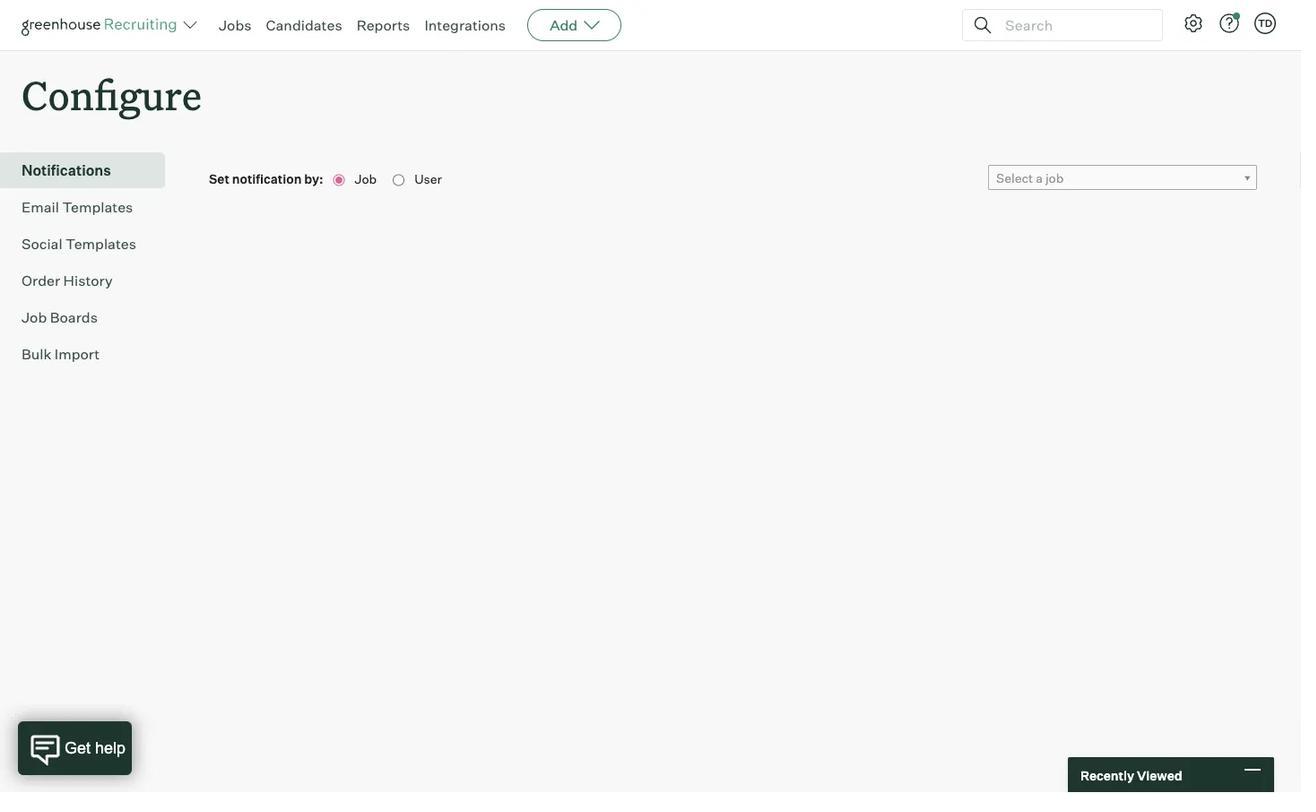 Task type: locate. For each thing, give the bounding box(es) containing it.
0 vertical spatial templates
[[62, 198, 133, 216]]

select a job link
[[988, 165, 1257, 191]]

email templates link
[[22, 197, 158, 218]]

Job radio
[[333, 175, 345, 186]]

job boards link
[[22, 307, 158, 328]]

set notification by:
[[209, 171, 326, 187]]

templates for social templates
[[66, 235, 136, 253]]

configure image
[[1183, 13, 1204, 34]]

greenhouse recruiting image
[[22, 14, 183, 36]]

0 vertical spatial job
[[355, 171, 379, 187]]

td button
[[1254, 13, 1276, 34]]

job right job radio
[[355, 171, 379, 187]]

a
[[1036, 171, 1043, 186]]

order history
[[22, 272, 113, 290]]

email templates
[[22, 198, 133, 216]]

job boards
[[22, 309, 98, 327]]

add
[[550, 16, 578, 34]]

reports
[[357, 16, 410, 34]]

candidates link
[[266, 16, 342, 34]]

integrations link
[[424, 16, 506, 34]]

configure
[[22, 68, 202, 121]]

1 vertical spatial templates
[[66, 235, 136, 253]]

td
[[1258, 17, 1272, 29]]

td button
[[1251, 9, 1280, 38]]

templates up order history link
[[66, 235, 136, 253]]

job up bulk
[[22, 309, 47, 327]]

email
[[22, 198, 59, 216]]

templates up social templates link
[[62, 198, 133, 216]]

1 vertical spatial job
[[22, 309, 47, 327]]

jobs link
[[219, 16, 252, 34]]

templates
[[62, 198, 133, 216], [66, 235, 136, 253]]

viewed
[[1137, 768, 1182, 783]]

bulk
[[22, 345, 51, 363]]

import
[[55, 345, 100, 363]]

0 horizontal spatial job
[[22, 309, 47, 327]]

1 horizontal spatial job
[[355, 171, 379, 187]]

boards
[[50, 309, 98, 327]]

job
[[355, 171, 379, 187], [22, 309, 47, 327]]

jobs
[[219, 16, 252, 34]]

notifications
[[22, 162, 111, 180]]

recently viewed
[[1080, 768, 1182, 783]]

bulk import link
[[22, 344, 158, 365]]

bulk import
[[22, 345, 100, 363]]

select a job
[[996, 171, 1064, 186]]



Task type: describe. For each thing, give the bounding box(es) containing it.
notifications link
[[22, 160, 158, 181]]

job for job
[[355, 171, 379, 187]]

user
[[414, 171, 442, 187]]

User radio
[[393, 175, 405, 186]]

integrations
[[424, 16, 506, 34]]

set
[[209, 171, 229, 187]]

candidates
[[266, 16, 342, 34]]

recently
[[1080, 768, 1134, 783]]

by:
[[304, 171, 323, 187]]

social templates
[[22, 235, 136, 253]]

social templates link
[[22, 233, 158, 255]]

social
[[22, 235, 62, 253]]

order history link
[[22, 270, 158, 292]]

order
[[22, 272, 60, 290]]

history
[[63, 272, 113, 290]]

select
[[996, 171, 1033, 186]]

reports link
[[357, 16, 410, 34]]

job
[[1045, 171, 1064, 186]]

job for job boards
[[22, 309, 47, 327]]

notification
[[232, 171, 302, 187]]

Search text field
[[1001, 12, 1146, 38]]

templates for email templates
[[62, 198, 133, 216]]

add button
[[527, 9, 622, 41]]



Task type: vqa. For each thing, say whether or not it's contained in the screenshot.
add
yes



